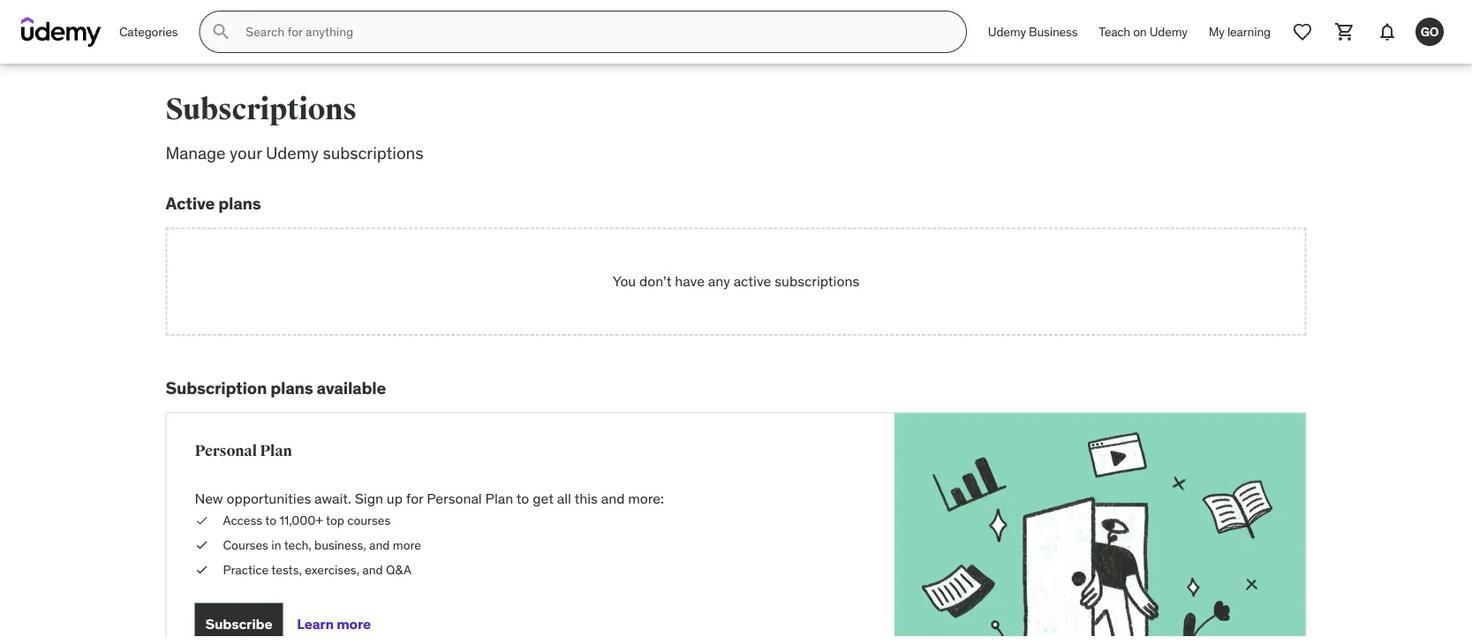 Task type: vqa. For each thing, say whether or not it's contained in the screenshot.
EFFECTIVE
no



Task type: locate. For each thing, give the bounding box(es) containing it.
plans right active
[[218, 192, 261, 213]]

1 vertical spatial to
[[265, 513, 277, 528]]

manage
[[166, 142, 226, 163]]

learn
[[297, 615, 334, 633]]

1 horizontal spatial more
[[393, 537, 421, 553]]

personal up new
[[195, 441, 257, 460]]

more right learn
[[337, 615, 371, 633]]

0 vertical spatial xsmall image
[[195, 512, 209, 529]]

plans for active
[[218, 192, 261, 213]]

0 horizontal spatial more
[[337, 615, 371, 633]]

more
[[393, 537, 421, 553], [337, 615, 371, 633]]

practice tests, exercises, and q&a
[[223, 561, 412, 577]]

xsmall image
[[195, 512, 209, 529], [195, 536, 209, 554]]

to left the get
[[517, 489, 530, 507]]

xsmall image up xsmall image
[[195, 536, 209, 554]]

teach
[[1099, 24, 1131, 39]]

xsmall image
[[195, 561, 209, 578]]

0 vertical spatial plans
[[218, 192, 261, 213]]

1 vertical spatial subscriptions
[[775, 272, 860, 290]]

tests,
[[272, 561, 302, 577]]

to down opportunities
[[265, 513, 277, 528]]

have
[[675, 272, 705, 290]]

udemy right 'on'
[[1150, 24, 1188, 39]]

new opportunities await. sign up for personal plan to get all this and more:
[[195, 489, 664, 507]]

0 vertical spatial subscriptions
[[323, 142, 424, 163]]

access to 11,000+ top courses
[[223, 513, 391, 528]]

you don't have any active subscriptions
[[613, 272, 860, 290]]

on
[[1134, 24, 1147, 39]]

plan
[[260, 441, 292, 460], [486, 489, 513, 507]]

udemy
[[989, 24, 1027, 39], [1150, 24, 1188, 39], [266, 142, 319, 163]]

and left "q&a"
[[363, 561, 383, 577]]

1 xsmall image from the top
[[195, 512, 209, 529]]

udemy right the your in the top left of the page
[[266, 142, 319, 163]]

0 vertical spatial plan
[[260, 441, 292, 460]]

0 vertical spatial personal
[[195, 441, 257, 460]]

plans
[[218, 192, 261, 213], [271, 377, 313, 398]]

2 horizontal spatial udemy
[[1150, 24, 1188, 39]]

plans for subscription
[[271, 377, 313, 398]]

personal right for
[[427, 489, 482, 507]]

1 vertical spatial plans
[[271, 377, 313, 398]]

this
[[575, 489, 598, 507]]

and
[[601, 489, 625, 507], [369, 537, 390, 553], [363, 561, 383, 577]]

more inside the learn more link
[[337, 615, 371, 633]]

access
[[223, 513, 263, 528]]

plan up opportunities
[[260, 441, 292, 460]]

courses
[[223, 537, 269, 553]]

and right the this
[[601, 489, 625, 507]]

more up "q&a"
[[393, 537, 421, 553]]

teach on udemy link
[[1089, 11, 1199, 53]]

0 vertical spatial to
[[517, 489, 530, 507]]

manage your udemy subscriptions
[[166, 142, 424, 163]]

subscriptions
[[323, 142, 424, 163], [775, 272, 860, 290]]

any
[[708, 272, 731, 290]]

active plans
[[166, 192, 261, 213]]

1 vertical spatial more
[[337, 615, 371, 633]]

active
[[166, 192, 215, 213]]

more:
[[628, 489, 664, 507]]

0 horizontal spatial plans
[[218, 192, 261, 213]]

1 vertical spatial personal
[[427, 489, 482, 507]]

plan left the get
[[486, 489, 513, 507]]

1 vertical spatial xsmall image
[[195, 536, 209, 554]]

xsmall image down new
[[195, 512, 209, 529]]

1 horizontal spatial to
[[517, 489, 530, 507]]

await.
[[315, 489, 352, 507]]

0 horizontal spatial subscriptions
[[323, 142, 424, 163]]

personal plan
[[195, 441, 292, 460]]

plans left available at the left bottom of page
[[271, 377, 313, 398]]

udemy image
[[21, 17, 102, 47]]

0 horizontal spatial udemy
[[266, 142, 319, 163]]

and down courses
[[369, 537, 390, 553]]

sign
[[355, 489, 383, 507]]

to
[[517, 489, 530, 507], [265, 513, 277, 528]]

xsmall image for access
[[195, 512, 209, 529]]

my learning
[[1209, 24, 1271, 39]]

notifications image
[[1377, 21, 1399, 42]]

your
[[230, 142, 262, 163]]

learn more link
[[297, 603, 371, 637]]

active
[[734, 272, 772, 290]]

1 horizontal spatial plan
[[486, 489, 513, 507]]

1 horizontal spatial personal
[[427, 489, 482, 507]]

udemy left business
[[989, 24, 1027, 39]]

my learning link
[[1199, 11, 1282, 53]]

go
[[1421, 24, 1439, 39]]

all
[[557, 489, 572, 507]]

personal
[[195, 441, 257, 460], [427, 489, 482, 507]]

2 xsmall image from the top
[[195, 536, 209, 554]]

top
[[326, 513, 344, 528]]

shopping cart with 0 items image
[[1335, 21, 1356, 42]]

1 horizontal spatial plans
[[271, 377, 313, 398]]

udemy business
[[989, 24, 1078, 39]]

subscriptions
[[166, 91, 357, 128]]



Task type: describe. For each thing, give the bounding box(es) containing it.
1 vertical spatial and
[[369, 537, 390, 553]]

tech,
[[284, 537, 312, 553]]

teach on udemy
[[1099, 24, 1188, 39]]

go link
[[1409, 11, 1452, 53]]

new
[[195, 489, 223, 507]]

0 horizontal spatial plan
[[260, 441, 292, 460]]

2 vertical spatial and
[[363, 561, 383, 577]]

0 vertical spatial and
[[601, 489, 625, 507]]

business
[[1029, 24, 1078, 39]]

you
[[613, 272, 636, 290]]

available
[[317, 377, 386, 398]]

q&a
[[386, 561, 412, 577]]

xsmall image for courses
[[195, 536, 209, 554]]

learn more
[[297, 615, 371, 633]]

categories
[[119, 24, 178, 39]]

0 vertical spatial more
[[393, 537, 421, 553]]

don't
[[640, 272, 672, 290]]

Search for anything text field
[[242, 17, 945, 47]]

in
[[272, 537, 281, 553]]

business,
[[315, 537, 366, 553]]

wishlist image
[[1293, 21, 1314, 42]]

my
[[1209, 24, 1225, 39]]

get
[[533, 489, 554, 507]]

1 horizontal spatial subscriptions
[[775, 272, 860, 290]]

for
[[406, 489, 424, 507]]

submit search image
[[211, 21, 232, 42]]

subscription plans available
[[166, 377, 386, 398]]

practice
[[223, 561, 269, 577]]

udemy business link
[[978, 11, 1089, 53]]

categories button
[[109, 11, 188, 53]]

0 horizontal spatial to
[[265, 513, 277, 528]]

courses
[[347, 513, 391, 528]]

subscribe button
[[195, 603, 283, 637]]

udemy for teach on udemy
[[1150, 24, 1188, 39]]

up
[[387, 489, 403, 507]]

1 vertical spatial plan
[[486, 489, 513, 507]]

subscribe
[[205, 615, 272, 633]]

0 horizontal spatial personal
[[195, 441, 257, 460]]

1 horizontal spatial udemy
[[989, 24, 1027, 39]]

udemy for manage your udemy subscriptions
[[266, 142, 319, 163]]

opportunities
[[227, 489, 311, 507]]

exercises,
[[305, 561, 360, 577]]

subscription
[[166, 377, 267, 398]]

learning
[[1228, 24, 1271, 39]]

courses in tech, business, and more
[[223, 537, 421, 553]]

11,000+
[[280, 513, 323, 528]]



